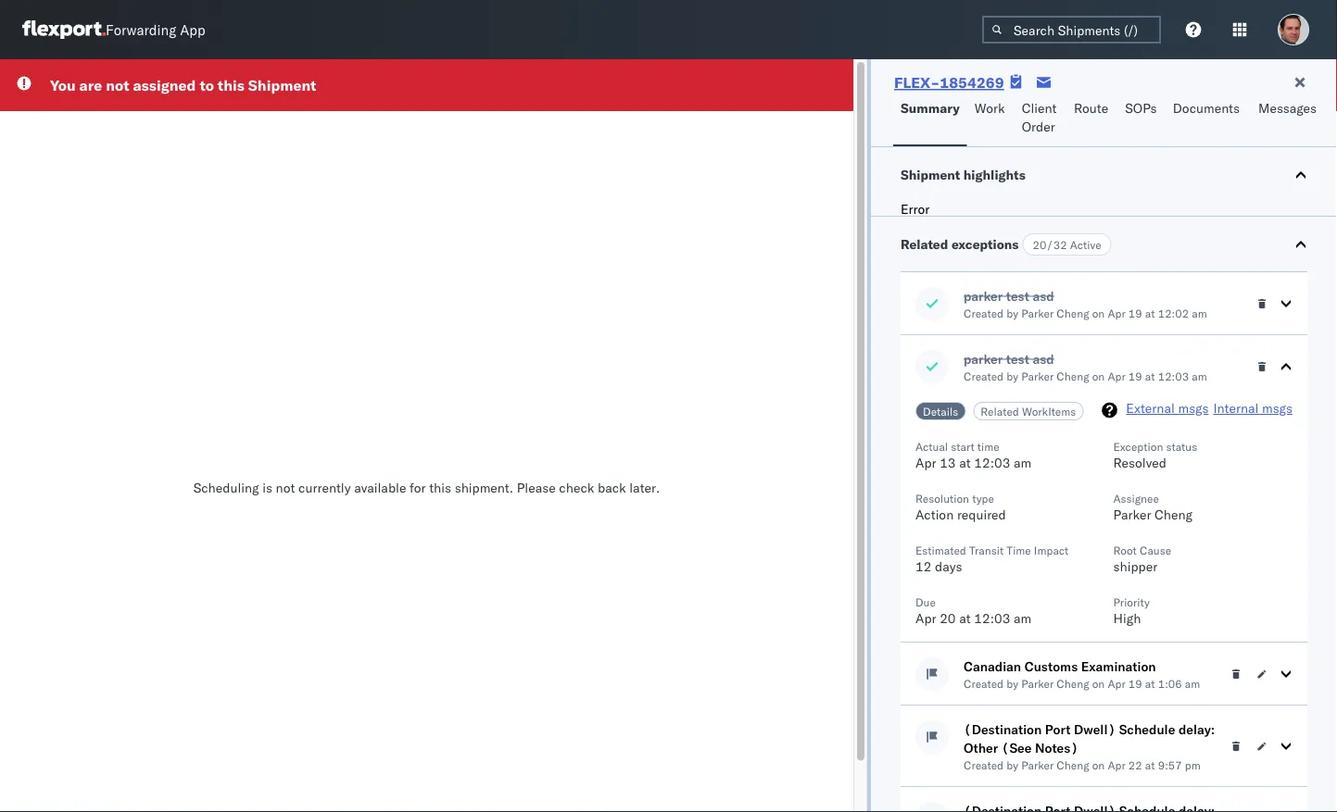 Task type: describe. For each thing, give the bounding box(es) containing it.
asd for 20/32 active
[[1033, 288, 1054, 304]]

Search Shipments (/) text field
[[982, 16, 1161, 44]]

route
[[1074, 100, 1108, 116]]

exception
[[1113, 440, 1163, 454]]

parker test asd created by parker cheng on apr 19 at 12:03 am
[[964, 351, 1207, 383]]

on inside (destination port dwell) schedule delay: other (see notes) created by parker cheng on apr 22 at 9:57 pm
[[1092, 758, 1105, 772]]

created inside (destination port dwell) schedule delay: other (see notes) created by parker cheng on apr 22 at 9:57 pm
[[964, 758, 1004, 772]]

scheduling
[[193, 480, 259, 496]]

work
[[975, 100, 1005, 116]]

delay:
[[1179, 722, 1215, 738]]

apr inside actual start time apr 13 at 12:03 am
[[916, 455, 936, 471]]

other
[[964, 740, 998, 757]]

you are not assigned to this shipment
[[50, 76, 316, 95]]

12:02
[[1158, 306, 1189, 320]]

forwarding app
[[106, 21, 205, 38]]

cheng inside (destination port dwell) schedule delay: other (see notes) created by parker cheng on apr 22 at 9:57 pm
[[1057, 758, 1089, 772]]

(destination
[[964, 722, 1042, 738]]

shipment highlights
[[901, 167, 1026, 183]]

notes)
[[1035, 740, 1079, 757]]

20/32
[[1033, 238, 1067, 252]]

work button
[[967, 92, 1014, 146]]

on for parker test asd created by parker cheng on apr 19 at 12:02 am
[[1092, 306, 1105, 320]]

shipment highlights button
[[871, 147, 1337, 203]]

1 msgs from the left
[[1178, 400, 1209, 417]]

days
[[935, 559, 962, 575]]

action
[[916, 507, 954, 523]]

19 for parker test asd
[[1128, 369, 1142, 383]]

forwarding app link
[[22, 20, 205, 39]]

workitems
[[1022, 404, 1076, 418]]

shipper
[[1113, 559, 1158, 575]]

documents button
[[1165, 92, 1251, 146]]

estimated transit time impact 12 days
[[916, 543, 1069, 575]]

forwarding
[[106, 21, 176, 38]]

internal
[[1213, 400, 1259, 417]]

schedule
[[1119, 722, 1175, 738]]

priority high
[[1113, 595, 1150, 627]]

asd for parker test asd
[[1033, 351, 1054, 367]]

1:06
[[1158, 677, 1182, 691]]

resolution type action required
[[916, 492, 1006, 523]]

external msgs internal msgs
[[1126, 400, 1293, 417]]

exceptions
[[952, 236, 1019, 253]]

start
[[951, 440, 975, 454]]

2 msgs from the left
[[1262, 400, 1293, 417]]

test for parker test asd
[[1006, 351, 1029, 367]]

transit
[[969, 543, 1004, 557]]

apr inside (destination port dwell) schedule delay: other (see notes) created by parker cheng on apr 22 at 9:57 pm
[[1108, 758, 1126, 772]]

not for is
[[276, 480, 295, 496]]

cheng for canadian customs examination created by parker cheng on apr 19 at 1:06 am
[[1057, 677, 1089, 691]]

1854269
[[940, 73, 1004, 92]]

parker for parker test asd created by parker cheng on apr 19 at 12:02 am
[[1021, 306, 1054, 320]]

parker test asd created by parker cheng on apr 19 at 12:02 am
[[964, 288, 1207, 320]]

order
[[1022, 119, 1055, 135]]

flex-
[[894, 73, 940, 92]]

apr inside parker test asd created by parker cheng on apr 19 at 12:03 am
[[1108, 369, 1126, 383]]

type
[[972, 492, 994, 505]]

please
[[517, 480, 556, 496]]

for
[[410, 480, 426, 496]]

external msgs button
[[1126, 400, 1209, 419]]

at inside actual start time apr 13 at 12:03 am
[[959, 455, 971, 471]]

canadian
[[964, 659, 1021, 675]]

resolved
[[1113, 455, 1167, 471]]

root cause shipper
[[1113, 543, 1171, 575]]

resolution
[[916, 492, 969, 505]]

app
[[180, 21, 205, 38]]

impact
[[1034, 543, 1069, 557]]

summary
[[901, 100, 960, 116]]

20/32 active
[[1033, 238, 1101, 252]]

parker inside (destination port dwell) schedule delay: other (see notes) created by parker cheng on apr 22 at 9:57 pm
[[1021, 758, 1054, 772]]

assignee parker cheng
[[1113, 492, 1193, 523]]

documents
[[1173, 100, 1240, 116]]

created for parker test asd created by parker cheng on apr 19 at 12:03 am
[[964, 369, 1004, 383]]

assignee
[[1113, 492, 1159, 505]]

root
[[1113, 543, 1137, 557]]

parker for canadian customs examination created by parker cheng on apr 19 at 1:06 am
[[1021, 677, 1054, 691]]

back
[[598, 480, 626, 496]]

messages button
[[1251, 92, 1327, 146]]

flex-1854269
[[894, 73, 1004, 92]]

error
[[901, 201, 930, 217]]

19 inside canadian customs examination created by parker cheng on apr 19 at 1:06 am
[[1128, 677, 1142, 691]]

cheng for parker test asd created by parker cheng on apr 19 at 12:03 am
[[1057, 369, 1089, 383]]

parker for parker test asd created by parker cheng on apr 19 at 12:03 am
[[1021, 369, 1054, 383]]

at inside due apr 20 at 12:03 am
[[959, 611, 971, 627]]

related for related exceptions
[[901, 236, 948, 253]]

are
[[79, 76, 102, 95]]

apr inside due apr 20 at 12:03 am
[[916, 611, 936, 627]]

sops button
[[1118, 92, 1165, 146]]

apr inside canadian customs examination created by parker cheng on apr 19 at 1:06 am
[[1108, 677, 1126, 691]]

cheng for parker test asd created by parker cheng on apr 19 at 12:02 am
[[1057, 306, 1089, 320]]



Task type: locate. For each thing, give the bounding box(es) containing it.
parker inside parker test asd created by parker cheng on apr 19 at 12:03 am
[[964, 351, 1003, 367]]

not right are
[[106, 76, 129, 95]]

created
[[964, 306, 1004, 320], [964, 369, 1004, 383], [964, 677, 1004, 691], [964, 758, 1004, 772]]

at right 20
[[959, 611, 971, 627]]

asd
[[1033, 288, 1054, 304], [1033, 351, 1054, 367]]

2 vertical spatial 19
[[1128, 677, 1142, 691]]

1 asd from the top
[[1033, 288, 1054, 304]]

by
[[1007, 306, 1018, 320], [1007, 369, 1018, 383], [1007, 677, 1018, 691], [1007, 758, 1018, 772]]

cheng down customs
[[1057, 677, 1089, 691]]

created inside canadian customs examination created by parker cheng on apr 19 at 1:06 am
[[964, 677, 1004, 691]]

0 vertical spatial not
[[106, 76, 129, 95]]

1 vertical spatial asd
[[1033, 351, 1054, 367]]

at inside canadian customs examination created by parker cheng on apr 19 at 1:06 am
[[1145, 677, 1155, 691]]

0 horizontal spatial msgs
[[1178, 400, 1209, 417]]

1 19 from the top
[[1128, 306, 1142, 320]]

2 19 from the top
[[1128, 369, 1142, 383]]

1 horizontal spatial shipment
[[901, 167, 960, 183]]

external
[[1126, 400, 1175, 417]]

status
[[1166, 440, 1197, 454]]

on for parker test asd created by parker cheng on apr 19 at 12:03 am
[[1092, 369, 1105, 383]]

am right 1:06
[[1185, 677, 1200, 691]]

0 horizontal spatial this
[[218, 76, 245, 95]]

3 19 from the top
[[1128, 677, 1142, 691]]

asd inside parker test asd created by parker cheng on apr 19 at 12:03 am
[[1033, 351, 1054, 367]]

on down examination
[[1092, 677, 1105, 691]]

test inside the parker test asd created by parker cheng on apr 19 at 12:02 am
[[1006, 288, 1029, 304]]

client
[[1022, 100, 1057, 116]]

1 vertical spatial this
[[429, 480, 451, 496]]

0 vertical spatial 12:03
[[1158, 369, 1189, 383]]

asd down 20/32
[[1033, 288, 1054, 304]]

shipment inside "button"
[[901, 167, 960, 183]]

canadian customs examination created by parker cheng on apr 19 at 1:06 am
[[964, 659, 1200, 691]]

related for related workitems
[[981, 404, 1019, 418]]

1 created from the top
[[964, 306, 1004, 320]]

test
[[1006, 288, 1029, 304], [1006, 351, 1029, 367]]

2 by from the top
[[1007, 369, 1018, 383]]

am right 12:02
[[1192, 306, 1207, 320]]

is
[[262, 480, 272, 496]]

estimated
[[916, 543, 966, 557]]

parker down notes)
[[1021, 758, 1054, 772]]

1 horizontal spatial msgs
[[1262, 400, 1293, 417]]

client order
[[1022, 100, 1057, 135]]

4 on from the top
[[1092, 758, 1105, 772]]

4 by from the top
[[1007, 758, 1018, 772]]

priority
[[1113, 595, 1150, 609]]

this right for
[[429, 480, 451, 496]]

later.
[[629, 480, 660, 496]]

highlights
[[963, 167, 1026, 183]]

am for parker test asd created by parker cheng on apr 19 at 12:02 am
[[1192, 306, 1207, 320]]

asd up workitems
[[1033, 351, 1054, 367]]

am inside parker test asd created by parker cheng on apr 19 at 12:03 am
[[1192, 369, 1207, 383]]

am inside due apr 20 at 12:03 am
[[1014, 611, 1032, 627]]

scheduling is not currently available for this shipment. please check back later.
[[193, 480, 660, 496]]

0 vertical spatial shipment
[[248, 76, 316, 95]]

19 for 20/32 active
[[1128, 306, 1142, 320]]

0 vertical spatial test
[[1006, 288, 1029, 304]]

related
[[901, 236, 948, 253], [981, 404, 1019, 418]]

on up parker test asd created by parker cheng on apr 19 at 12:03 am at the top right
[[1092, 306, 1105, 320]]

by up related workitems on the right of page
[[1007, 369, 1018, 383]]

1 vertical spatial not
[[276, 480, 295, 496]]

route button
[[1067, 92, 1118, 146]]

by down (see
[[1007, 758, 1018, 772]]

parker down 20/32
[[1021, 306, 1054, 320]]

parker
[[1021, 306, 1054, 320], [1021, 369, 1054, 383], [1113, 507, 1151, 523], [1021, 677, 1054, 691], [1021, 758, 1054, 772]]

2 asd from the top
[[1033, 351, 1054, 367]]

apr down due
[[916, 611, 936, 627]]

to
[[200, 76, 214, 95]]

messages
[[1258, 100, 1317, 116]]

12:03 inside parker test asd created by parker cheng on apr 19 at 12:03 am
[[1158, 369, 1189, 383]]

19 down examination
[[1128, 677, 1142, 691]]

0 vertical spatial 19
[[1128, 306, 1142, 320]]

parker down exceptions
[[964, 288, 1003, 304]]

created down canadian
[[964, 677, 1004, 691]]

related workitems
[[981, 404, 1076, 418]]

at inside the parker test asd created by parker cheng on apr 19 at 12:02 am
[[1145, 306, 1155, 320]]

apr left 22
[[1108, 758, 1126, 772]]

19
[[1128, 306, 1142, 320], [1128, 369, 1142, 383], [1128, 677, 1142, 691]]

am inside canadian customs examination created by parker cheng on apr 19 at 1:06 am
[[1185, 677, 1200, 691]]

1 horizontal spatial not
[[276, 480, 295, 496]]

shipment right to
[[248, 76, 316, 95]]

13
[[940, 455, 956, 471]]

am inside the parker test asd created by parker cheng on apr 19 at 12:02 am
[[1192, 306, 1207, 320]]

1 on from the top
[[1092, 306, 1105, 320]]

created inside the parker test asd created by parker cheng on apr 19 at 12:02 am
[[964, 306, 1004, 320]]

internal msgs button
[[1213, 400, 1293, 419]]

this right to
[[218, 76, 245, 95]]

on down dwell)
[[1092, 758, 1105, 772]]

related down error
[[901, 236, 948, 253]]

by inside canadian customs examination created by parker cheng on apr 19 at 1:06 am
[[1007, 677, 1018, 691]]

(destination port dwell) schedule delay: other (see notes) created by parker cheng on apr 22 at 9:57 pm
[[964, 722, 1215, 772]]

by inside parker test asd created by parker cheng on apr 19 at 12:03 am
[[1007, 369, 1018, 383]]

related up time
[[981, 404, 1019, 418]]

apr inside the parker test asd created by parker cheng on apr 19 at 12:02 am
[[1108, 306, 1126, 320]]

(see
[[1001, 740, 1032, 757]]

test for 20/32 active
[[1006, 288, 1029, 304]]

apr up "exception"
[[1108, 369, 1126, 383]]

2 on from the top
[[1092, 369, 1105, 383]]

shipment up error
[[901, 167, 960, 183]]

parker inside canadian customs examination created by parker cheng on apr 19 at 1:06 am
[[1021, 677, 1054, 691]]

not for are
[[106, 76, 129, 95]]

1 vertical spatial parker
[[964, 351, 1003, 367]]

am for canadian customs examination created by parker cheng on apr 19 at 1:06 am
[[1185, 677, 1200, 691]]

2 test from the top
[[1006, 351, 1029, 367]]

0 horizontal spatial related
[[901, 236, 948, 253]]

by inside (destination port dwell) schedule delay: other (see notes) created by parker cheng on apr 22 at 9:57 pm
[[1007, 758, 1018, 772]]

4 created from the top
[[964, 758, 1004, 772]]

0 vertical spatial parker
[[964, 288, 1003, 304]]

apr
[[1108, 306, 1126, 320], [1108, 369, 1126, 383], [916, 455, 936, 471], [916, 611, 936, 627], [1108, 677, 1126, 691], [1108, 758, 1126, 772]]

at left 1:06
[[1145, 677, 1155, 691]]

actual start time apr 13 at 12:03 am
[[916, 440, 1032, 471]]

flexport. image
[[22, 20, 106, 39]]

1 test from the top
[[1006, 288, 1029, 304]]

1 vertical spatial 12:03
[[974, 455, 1010, 471]]

3 by from the top
[[1007, 677, 1018, 691]]

not
[[106, 76, 129, 95], [276, 480, 295, 496]]

on for canadian customs examination created by parker cheng on apr 19 at 1:06 am
[[1092, 677, 1105, 691]]

parker inside parker test asd created by parker cheng on apr 19 at 12:03 am
[[1021, 369, 1054, 383]]

parker for parker test asd
[[964, 351, 1003, 367]]

2 created from the top
[[964, 369, 1004, 383]]

12:03 inside due apr 20 at 12:03 am
[[974, 611, 1010, 627]]

0 vertical spatial asd
[[1033, 288, 1054, 304]]

cheng inside the assignee parker cheng
[[1155, 507, 1193, 523]]

20
[[940, 611, 956, 627]]

not right is
[[276, 480, 295, 496]]

due
[[916, 595, 936, 609]]

parker up details 'button'
[[964, 351, 1003, 367]]

check
[[559, 480, 594, 496]]

examination
[[1081, 659, 1156, 675]]

related inside button
[[981, 404, 1019, 418]]

pm
[[1185, 758, 1201, 772]]

msgs
[[1178, 400, 1209, 417], [1262, 400, 1293, 417]]

exception status resolved
[[1113, 440, 1197, 471]]

created inside parker test asd created by parker cheng on apr 19 at 12:03 am
[[964, 369, 1004, 383]]

1 parker from the top
[[964, 288, 1003, 304]]

2 vertical spatial 12:03
[[974, 611, 1010, 627]]

22
[[1128, 758, 1142, 772]]

cheng up cause
[[1155, 507, 1193, 523]]

0 horizontal spatial shipment
[[248, 76, 316, 95]]

test inside parker test asd created by parker cheng on apr 19 at 12:03 am
[[1006, 351, 1029, 367]]

1 horizontal spatial related
[[981, 404, 1019, 418]]

shipment.
[[455, 480, 513, 496]]

am down related workitems on the right of page
[[1014, 455, 1032, 471]]

asd inside the parker test asd created by parker cheng on apr 19 at 12:02 am
[[1033, 288, 1054, 304]]

1 by from the top
[[1007, 306, 1018, 320]]

assigned
[[133, 76, 196, 95]]

cheng
[[1057, 306, 1089, 320], [1057, 369, 1089, 383], [1155, 507, 1193, 523], [1057, 677, 1089, 691], [1057, 758, 1089, 772]]

active
[[1070, 238, 1101, 252]]

am up customs
[[1014, 611, 1032, 627]]

required
[[957, 507, 1006, 523]]

by for canadian customs examination created by parker cheng on apr 19 at 1:06 am
[[1007, 677, 1018, 691]]

at inside (destination port dwell) schedule delay: other (see notes) created by parker cheng on apr 22 at 9:57 pm
[[1145, 758, 1155, 772]]

msgs up status
[[1178, 400, 1209, 417]]

cheng up workitems
[[1057, 369, 1089, 383]]

currently
[[298, 480, 351, 496]]

cheng inside canadian customs examination created by parker cheng on apr 19 at 1:06 am
[[1057, 677, 1089, 691]]

parker down assignee
[[1113, 507, 1151, 523]]

12:03 right 20
[[974, 611, 1010, 627]]

19 left 12:02
[[1128, 306, 1142, 320]]

at up the external
[[1145, 369, 1155, 383]]

created down exceptions
[[964, 306, 1004, 320]]

apr down actual
[[916, 455, 936, 471]]

on inside parker test asd created by parker cheng on apr 19 at 12:03 am
[[1092, 369, 1105, 383]]

msgs right internal
[[1262, 400, 1293, 417]]

apr left 12:02
[[1108, 306, 1126, 320]]

3 on from the top
[[1092, 677, 1105, 691]]

at down start
[[959, 455, 971, 471]]

on inside canadian customs examination created by parker cheng on apr 19 at 1:06 am
[[1092, 677, 1105, 691]]

0 horizontal spatial not
[[106, 76, 129, 95]]

cheng inside the parker test asd created by parker cheng on apr 19 at 12:02 am
[[1057, 306, 1089, 320]]

12:03 inside actual start time apr 13 at 12:03 am
[[974, 455, 1010, 471]]

cause
[[1140, 543, 1171, 557]]

dwell)
[[1074, 722, 1116, 738]]

12:03 down time
[[974, 455, 1010, 471]]

12
[[916, 559, 932, 575]]

created for canadian customs examination created by parker cheng on apr 19 at 1:06 am
[[964, 677, 1004, 691]]

cheng up parker test asd created by parker cheng on apr 19 at 12:03 am at the top right
[[1057, 306, 1089, 320]]

at inside parker test asd created by parker cheng on apr 19 at 12:03 am
[[1145, 369, 1155, 383]]

customs
[[1025, 659, 1078, 675]]

details
[[923, 404, 958, 418]]

by inside the parker test asd created by parker cheng on apr 19 at 12:02 am
[[1007, 306, 1018, 320]]

high
[[1113, 611, 1141, 627]]

at left 12:02
[[1145, 306, 1155, 320]]

by down canadian
[[1007, 677, 1018, 691]]

12:03 up "external msgs" button
[[1158, 369, 1189, 383]]

by for parker test asd created by parker cheng on apr 19 at 12:02 am
[[1007, 306, 1018, 320]]

19 inside parker test asd created by parker cheng on apr 19 at 12:03 am
[[1128, 369, 1142, 383]]

am for parker test asd created by parker cheng on apr 19 at 12:03 am
[[1192, 369, 1207, 383]]

summary button
[[893, 92, 967, 146]]

parker up related workitems on the right of page
[[1021, 369, 1054, 383]]

1 vertical spatial related
[[981, 404, 1019, 418]]

by down exceptions
[[1007, 306, 1018, 320]]

port
[[1045, 722, 1071, 738]]

test down exceptions
[[1006, 288, 1029, 304]]

0 vertical spatial this
[[218, 76, 245, 95]]

1 vertical spatial shipment
[[901, 167, 960, 183]]

actual
[[916, 440, 948, 454]]

9:57
[[1158, 758, 1182, 772]]

parker down customs
[[1021, 677, 1054, 691]]

cheng down notes)
[[1057, 758, 1089, 772]]

by for parker test asd created by parker cheng on apr 19 at 12:03 am
[[1007, 369, 1018, 383]]

available
[[354, 480, 406, 496]]

created for parker test asd created by parker cheng on apr 19 at 12:02 am
[[964, 306, 1004, 320]]

1 vertical spatial 19
[[1128, 369, 1142, 383]]

2 parker from the top
[[964, 351, 1003, 367]]

on inside the parker test asd created by parker cheng on apr 19 at 12:02 am
[[1092, 306, 1105, 320]]

due apr 20 at 12:03 am
[[916, 595, 1032, 627]]

created down other in the bottom right of the page
[[964, 758, 1004, 772]]

0 vertical spatial related
[[901, 236, 948, 253]]

on down the parker test asd created by parker cheng on apr 19 at 12:02 am
[[1092, 369, 1105, 383]]

created up details 'button'
[[964, 369, 1004, 383]]

19 inside the parker test asd created by parker cheng on apr 19 at 12:02 am
[[1128, 306, 1142, 320]]

time
[[977, 440, 1000, 454]]

parker inside the assignee parker cheng
[[1113, 507, 1151, 523]]

shipment
[[248, 76, 316, 95], [901, 167, 960, 183]]

client order button
[[1014, 92, 1067, 146]]

19 up the external
[[1128, 369, 1142, 383]]

at right 22
[[1145, 758, 1155, 772]]

am inside actual start time apr 13 at 12:03 am
[[1014, 455, 1032, 471]]

1 horizontal spatial this
[[429, 480, 451, 496]]

apr down examination
[[1108, 677, 1126, 691]]

parker for 20/32 active
[[964, 288, 1003, 304]]

am up external msgs internal msgs
[[1192, 369, 1207, 383]]

time
[[1007, 543, 1031, 557]]

sops
[[1125, 100, 1157, 116]]

cheng inside parker test asd created by parker cheng on apr 19 at 12:03 am
[[1057, 369, 1089, 383]]

3 created from the top
[[964, 677, 1004, 691]]

details button
[[916, 402, 966, 421]]

test up related workitems on the right of page
[[1006, 351, 1029, 367]]

parker inside the parker test asd created by parker cheng on apr 19 at 12:02 am
[[1021, 306, 1054, 320]]

1 vertical spatial test
[[1006, 351, 1029, 367]]

parker inside the parker test asd created by parker cheng on apr 19 at 12:02 am
[[964, 288, 1003, 304]]



Task type: vqa. For each thing, say whether or not it's contained in the screenshot.
Related exceptions
yes



